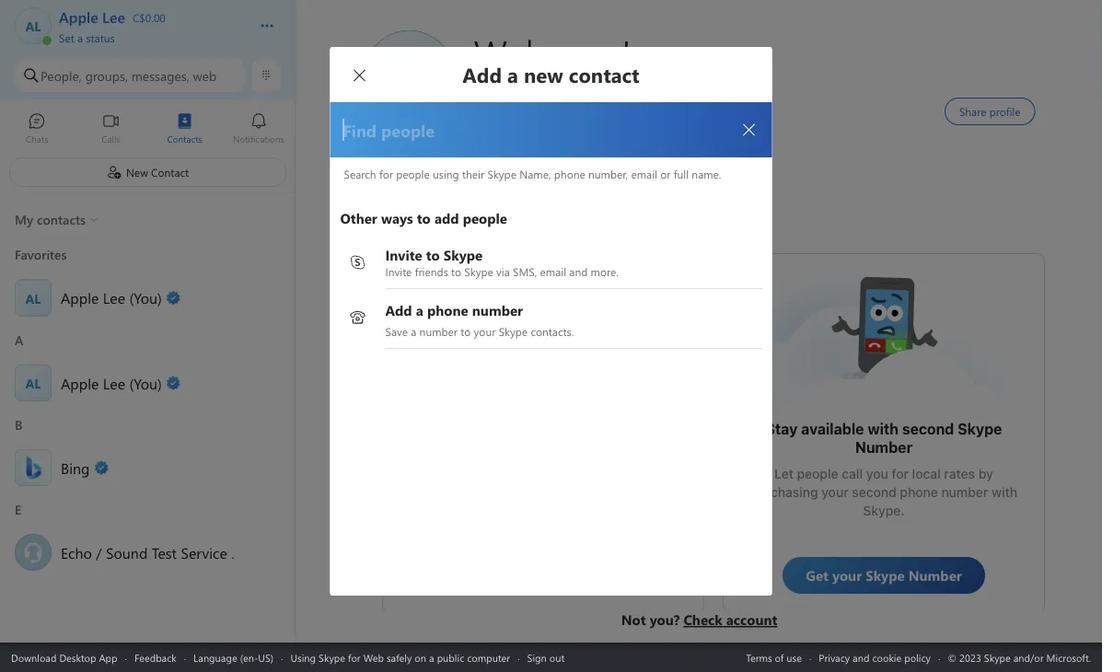 Task type: describe. For each thing, give the bounding box(es) containing it.
sign out
[[527, 651, 565, 664]]

bing
[[61, 458, 90, 477]]

groups,
[[85, 67, 128, 84]]

people,
[[41, 67, 82, 84]]

stay available with second skype number
[[765, 420, 1006, 456]]

app
[[99, 651, 117, 664]]

desktop
[[59, 651, 96, 664]]

apple lee (you) for the favorites group
[[61, 288, 162, 308]]

language
[[193, 651, 237, 664]]

apple for a group
[[61, 373, 99, 393]]

not
[[621, 611, 646, 629]]

and
[[853, 651, 870, 664]]

feedback
[[134, 651, 177, 664]]

check
[[684, 611, 723, 629]]

using skype for web safely on a public computer
[[291, 651, 510, 664]]

web
[[193, 67, 217, 84]]

messages,
[[131, 67, 189, 84]]

echo / sound test service .
[[61, 542, 234, 562]]

favorites group
[[0, 240, 296, 326]]

.
[[231, 542, 234, 562]]

feedback link
[[134, 651, 177, 664]]

out
[[550, 651, 565, 664]]

your
[[821, 485, 848, 500]]

a inside button
[[77, 30, 83, 45]]

service
[[181, 542, 227, 562]]

(en-
[[240, 651, 258, 664]]

people
[[797, 466, 838, 482]]

using
[[291, 651, 316, 664]]

mansurfer
[[488, 282, 554, 302]]

local
[[912, 466, 940, 482]]

with inside stay available with second skype number
[[867, 420, 898, 438]]

by
[[978, 466, 993, 482]]

echo
[[61, 542, 92, 562]]

sign out link
[[527, 651, 565, 664]]

stay
[[765, 420, 797, 438]]

public
[[437, 651, 464, 664]]

safely
[[387, 651, 412, 664]]

1 vertical spatial for
[[348, 651, 361, 664]]

download
[[11, 651, 57, 664]]

people, groups, messages, web button
[[15, 59, 244, 92]]

privacy
[[819, 651, 850, 664]]

language (en-us) link
[[193, 651, 274, 664]]

download desktop app link
[[11, 651, 117, 664]]

set a status
[[59, 30, 115, 45]]

skype inside stay available with second skype number
[[957, 420, 1002, 438]]

number
[[855, 439, 912, 456]]



Task type: locate. For each thing, give the bounding box(es) containing it.
for
[[891, 466, 908, 482], [348, 651, 361, 664]]

second
[[902, 420, 954, 438], [852, 485, 896, 500]]

skype.
[[863, 503, 904, 518]]

with up number on the bottom right of page
[[867, 420, 898, 438]]

1 horizontal spatial skype
[[957, 420, 1002, 438]]

0 horizontal spatial with
[[867, 420, 898, 438]]

0 vertical spatial lee
[[103, 288, 125, 308]]

1 vertical spatial skype
[[319, 651, 345, 664]]

apple lee (you) up b group
[[61, 373, 162, 393]]

lee
[[103, 288, 125, 308], [103, 373, 125, 393]]

1 vertical spatial apple lee (you)
[[61, 373, 162, 393]]

1 horizontal spatial a
[[429, 651, 434, 664]]

apple for the favorites group
[[61, 288, 99, 308]]

set
[[59, 30, 74, 45]]

1 vertical spatial (you)
[[129, 373, 162, 393]]

lee up a group
[[103, 288, 125, 308]]

check account link
[[684, 611, 778, 629]]

apple lee (you) up a group
[[61, 288, 162, 308]]

you
[[866, 466, 888, 482]]

us)
[[258, 651, 274, 664]]

computer
[[467, 651, 510, 664]]

on
[[415, 651, 426, 664]]

1 apple lee (you) from the top
[[61, 288, 162, 308]]

account
[[726, 611, 778, 629]]

apple lee (you) for a group
[[61, 373, 162, 393]]

skype up by
[[957, 420, 1002, 438]]

purchasing
[[750, 485, 818, 500]]

skype right using
[[319, 651, 345, 664]]

use
[[787, 651, 802, 664]]

let
[[774, 466, 793, 482]]

2 lee from the top
[[103, 373, 125, 393]]

0 vertical spatial with
[[867, 420, 898, 438]]

rates
[[944, 466, 975, 482]]

0 vertical spatial a
[[77, 30, 83, 45]]

privacy and cookie policy link
[[819, 651, 931, 664]]

whosthis
[[828, 273, 885, 292]]

0 horizontal spatial second
[[852, 485, 896, 500]]

0 vertical spatial for
[[891, 466, 908, 482]]

0 vertical spatial second
[[902, 420, 954, 438]]

privacy and cookie policy
[[819, 651, 931, 664]]

1 vertical spatial a
[[429, 651, 434, 664]]

people, groups, messages, web
[[41, 67, 217, 84]]

a right set on the left of page
[[77, 30, 83, 45]]

second up "local" on the bottom of the page
[[902, 420, 954, 438]]

0 vertical spatial (you)
[[129, 288, 162, 308]]

1 horizontal spatial for
[[891, 466, 908, 482]]

with down by
[[991, 485, 1017, 500]]

terms
[[746, 651, 772, 664]]

for inside let people call you for local rates by purchasing your second phone number with skype.
[[891, 466, 908, 482]]

not you? check account
[[621, 611, 778, 629]]

2 apple lee (you) from the top
[[61, 373, 162, 393]]

0 vertical spatial skype
[[957, 420, 1002, 438]]

you?
[[650, 611, 680, 629]]

(you) up b group
[[129, 373, 162, 393]]

of
[[775, 651, 784, 664]]

1 horizontal spatial with
[[991, 485, 1017, 500]]

lee for a group
[[103, 373, 125, 393]]

policy
[[905, 651, 931, 664]]

1 lee from the top
[[103, 288, 125, 308]]

web
[[363, 651, 384, 664]]

apple lee (you) inside a group
[[61, 373, 162, 393]]

using skype for web safely on a public computer link
[[291, 651, 510, 664]]

(you) up a group
[[129, 288, 162, 308]]

0 horizontal spatial skype
[[319, 651, 345, 664]]

1 horizontal spatial second
[[902, 420, 954, 438]]

sound
[[106, 542, 148, 562]]

(you) inside the favorites group
[[129, 288, 162, 308]]

(you) inside a group
[[129, 373, 162, 393]]

(you) for a group
[[129, 373, 162, 393]]

language (en-us)
[[193, 651, 274, 664]]

lee for the favorites group
[[103, 288, 125, 308]]

e group
[[0, 495, 296, 580]]

number
[[941, 485, 988, 500]]

lee inside the favorites group
[[103, 288, 125, 308]]

apple lee (you) inside the favorites group
[[61, 288, 162, 308]]

a right 'on'
[[429, 651, 434, 664]]

1 apple from the top
[[61, 288, 99, 308]]

second inside let people call you for local rates by purchasing your second phone number with skype.
[[852, 485, 896, 500]]

0 vertical spatial apple
[[61, 288, 99, 308]]

for right the you
[[891, 466, 908, 482]]

0 horizontal spatial for
[[348, 651, 361, 664]]

apple inside the favorites group
[[61, 288, 99, 308]]

terms of use
[[746, 651, 802, 664]]

apple
[[61, 288, 99, 308], [61, 373, 99, 393]]

available
[[801, 420, 864, 438]]

sign
[[527, 651, 547, 664]]

1 (you) from the top
[[129, 288, 162, 308]]

(you)
[[129, 288, 162, 308], [129, 373, 162, 393]]

second down the you
[[852, 485, 896, 500]]

set a status button
[[59, 26, 241, 45]]

b group
[[0, 410, 296, 495]]

call
[[842, 466, 863, 482]]

apple inside a group
[[61, 373, 99, 393]]

phone
[[900, 485, 938, 500]]

Find people text field
[[341, 118, 724, 142]]

1 vertical spatial lee
[[103, 373, 125, 393]]

second inside stay available with second skype number
[[902, 420, 954, 438]]

2 (you) from the top
[[129, 373, 162, 393]]

cookie
[[872, 651, 902, 664]]

test
[[152, 542, 177, 562]]

lee up b group
[[103, 373, 125, 393]]

0 vertical spatial apple lee (you)
[[61, 288, 162, 308]]

0 horizontal spatial a
[[77, 30, 83, 45]]

with
[[867, 420, 898, 438], [991, 485, 1017, 500]]

a
[[77, 30, 83, 45], [429, 651, 434, 664]]

terms of use link
[[746, 651, 802, 664]]

/
[[96, 542, 102, 562]]

apple lee (you)
[[61, 288, 162, 308], [61, 373, 162, 393]]

lee inside a group
[[103, 373, 125, 393]]

1 vertical spatial with
[[991, 485, 1017, 500]]

tab list
[[0, 104, 296, 155]]

skype
[[957, 420, 1002, 438], [319, 651, 345, 664]]

1 vertical spatial second
[[852, 485, 896, 500]]

status
[[86, 30, 115, 45]]

a group
[[0, 326, 296, 410]]

2 apple from the top
[[61, 373, 99, 393]]

for left web
[[348, 651, 361, 664]]

with inside let people call you for local rates by purchasing your second phone number with skype.
[[991, 485, 1017, 500]]

download desktop app
[[11, 651, 117, 664]]

(you) for the favorites group
[[129, 288, 162, 308]]

let people call you for local rates by purchasing your second phone number with skype.
[[750, 466, 1021, 518]]

1 vertical spatial apple
[[61, 373, 99, 393]]



Task type: vqa. For each thing, say whether or not it's contained in the screenshot.
with
yes



